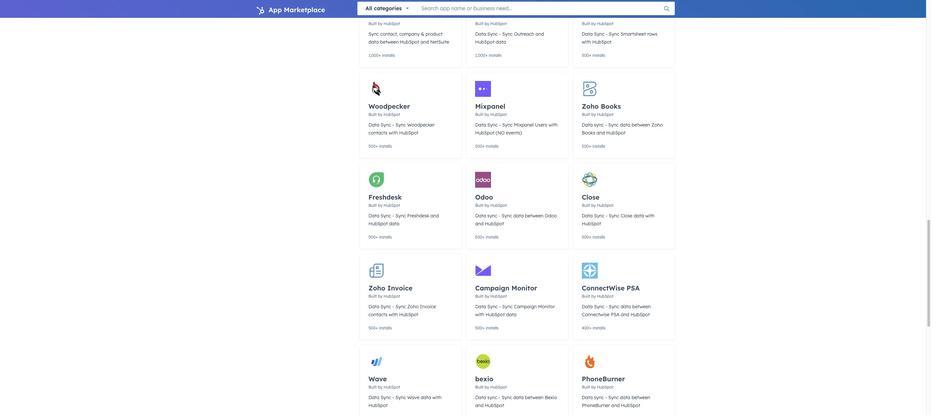 Task type: locate. For each thing, give the bounding box(es) containing it.
- inside data sync - sync data between connectwise psa and hubspot
[[606, 304, 608, 310]]

+ for zoho invoice
[[376, 326, 378, 331]]

- inside data sync - sync woodpecker contacts with hubspot
[[393, 122, 395, 128]]

by up data sync - sync data between phoneburner and hubspot
[[592, 385, 596, 390]]

data for outreach
[[476, 31, 486, 37]]

1 vertical spatial freshdesk
[[408, 213, 430, 219]]

hubspot inside netsuite built by hubspot
[[384, 21, 400, 26]]

data inside data sync - sync data between bexio and hubspot
[[476, 395, 486, 401]]

data
[[476, 31, 486, 37], [582, 31, 593, 37], [369, 122, 380, 128], [476, 122, 486, 128], [582, 122, 593, 128], [369, 213, 380, 219], [476, 213, 486, 219], [582, 213, 593, 219], [476, 304, 486, 310], [369, 304, 380, 310], [582, 304, 593, 310], [369, 395, 380, 401], [476, 395, 486, 401], [582, 395, 593, 401]]

phoneburner up data sync - sync data between phoneburner and hubspot
[[582, 375, 626, 384]]

by inside bexio built by hubspot
[[485, 385, 490, 390]]

- down outreach built by hubspot
[[500, 31, 501, 37]]

company
[[400, 31, 420, 37]]

0 vertical spatial contacts
[[369, 130, 388, 136]]

1 horizontal spatial campaign
[[514, 304, 537, 310]]

installs down contact,
[[382, 53, 395, 58]]

campaign down campaign monitor built by hubspot
[[514, 304, 537, 310]]

installs right 400
[[593, 326, 606, 331]]

+ for smartsheet
[[589, 53, 592, 58]]

with for wave
[[433, 395, 442, 401]]

0 vertical spatial smartsheet
[[582, 11, 621, 20]]

0 horizontal spatial wave
[[369, 375, 387, 384]]

books
[[601, 102, 622, 111], [582, 130, 596, 136]]

1 contacts from the top
[[369, 130, 388, 136]]

- down odoo built by hubspot
[[499, 213, 501, 219]]

data sync - sync data between bexio and hubspot
[[476, 395, 558, 409]]

data sync - sync outreach and hubspot data
[[476, 31, 544, 45]]

by for close
[[592, 203, 596, 208]]

with for woodpecker
[[389, 130, 398, 136]]

between inside data sync - sync data between bexio and hubspot
[[525, 395, 544, 401]]

500 + installs for smartsheet
[[582, 53, 606, 58]]

with inside data sync - sync smartsheet rows with hubspot
[[582, 39, 592, 45]]

1 horizontal spatial psa
[[627, 284, 640, 293]]

invoice
[[388, 284, 413, 293], [420, 304, 436, 310]]

data sync - sync freshdesk and hubspot data
[[369, 213, 439, 227]]

+ for campaign monitor
[[483, 326, 485, 331]]

installs for woodpecker
[[379, 144, 392, 149]]

campaign up data sync - sync campaign monitor with hubspot data
[[476, 284, 510, 293]]

0 vertical spatial close
[[582, 193, 600, 202]]

data inside data sync - sync zoho invoice contacts with hubspot
[[369, 304, 380, 310]]

data down 'mixpanel built by hubspot'
[[476, 122, 486, 128]]

1 horizontal spatial monitor
[[538, 304, 555, 310]]

between inside data sync - sync data between zoho books and hubspot
[[632, 122, 651, 128]]

built inside close built by hubspot
[[582, 203, 591, 208]]

- down zoho invoice built by hubspot
[[393, 304, 395, 310]]

0 horizontal spatial monitor
[[512, 284, 538, 293]]

data sync - sync smartsheet rows with hubspot
[[582, 31, 658, 45]]

1 horizontal spatial 1,000 + installs
[[476, 53, 502, 58]]

hubspot
[[384, 21, 400, 26], [491, 21, 507, 26], [598, 21, 614, 26], [400, 39, 420, 45], [476, 39, 495, 45], [593, 39, 612, 45], [384, 112, 400, 117], [491, 112, 507, 117], [598, 112, 614, 117], [400, 130, 419, 136], [476, 130, 495, 136], [607, 130, 626, 136], [384, 203, 400, 208], [491, 203, 507, 208], [598, 203, 614, 208], [369, 221, 388, 227], [485, 221, 505, 227], [582, 221, 602, 227], [491, 294, 507, 299], [384, 294, 400, 299], [598, 294, 614, 299], [486, 312, 505, 318], [400, 312, 419, 318], [631, 312, 650, 318], [384, 385, 400, 390], [491, 385, 507, 390], [598, 385, 614, 390], [369, 403, 388, 409], [485, 403, 505, 409], [622, 403, 641, 409]]

hubspot inside campaign monitor built by hubspot
[[491, 294, 507, 299]]

+
[[379, 53, 381, 58], [486, 53, 488, 58], [589, 53, 592, 58], [376, 144, 378, 149], [483, 144, 485, 149], [589, 144, 592, 149], [376, 235, 378, 240], [483, 235, 485, 240], [589, 235, 592, 240], [376, 326, 378, 331], [483, 326, 485, 331], [590, 326, 592, 331]]

- down freshdesk built by hubspot
[[393, 213, 395, 219]]

built inside 'mixpanel built by hubspot'
[[476, 112, 484, 117]]

by for phoneburner
[[592, 385, 596, 390]]

by for netsuite
[[378, 21, 383, 26]]

1 vertical spatial psa
[[611, 312, 620, 318]]

1,000 + installs
[[369, 53, 395, 58], [476, 53, 502, 58]]

- for connectwise psa
[[606, 304, 608, 310]]

data inside "data sync - sync wave data with hubspot"
[[421, 395, 431, 401]]

installs for campaign monitor
[[486, 326, 499, 331]]

- down close built by hubspot
[[606, 213, 608, 219]]

- for outreach
[[500, 31, 501, 37]]

1,000 + installs down contact,
[[369, 53, 395, 58]]

-
[[500, 31, 501, 37], [606, 31, 608, 37], [393, 122, 395, 128], [500, 122, 501, 128], [606, 122, 608, 128], [393, 213, 395, 219], [499, 213, 501, 219], [606, 213, 608, 219], [500, 304, 501, 310], [393, 304, 395, 310], [606, 304, 608, 310], [393, 395, 395, 401], [499, 395, 501, 401], [606, 395, 608, 401]]

1 horizontal spatial outreach
[[514, 31, 535, 37]]

and
[[536, 31, 544, 37], [421, 39, 429, 45], [597, 130, 606, 136], [431, 213, 439, 219], [476, 221, 484, 227], [621, 312, 630, 318], [476, 403, 484, 409], [612, 403, 620, 409]]

1 vertical spatial phoneburner
[[582, 403, 611, 409]]

campaign inside campaign monitor built by hubspot
[[476, 284, 510, 293]]

with
[[582, 39, 592, 45], [549, 122, 558, 128], [389, 130, 398, 136], [646, 213, 655, 219], [476, 312, 485, 318], [389, 312, 398, 318], [433, 395, 442, 401]]

installs down "data sync - sync data between odoo and hubspot"
[[486, 235, 499, 240]]

data up connectwise
[[582, 304, 593, 310]]

sync
[[369, 31, 379, 37], [488, 31, 498, 37], [503, 31, 513, 37], [595, 31, 605, 37], [609, 31, 620, 37], [381, 122, 391, 128], [396, 122, 406, 128], [488, 122, 498, 128], [503, 122, 513, 128], [609, 122, 619, 128], [381, 213, 391, 219], [396, 213, 406, 219], [502, 213, 513, 219], [595, 213, 605, 219], [609, 213, 620, 219], [488, 304, 498, 310], [503, 304, 513, 310], [381, 304, 391, 310], [396, 304, 406, 310], [595, 304, 605, 310], [609, 304, 620, 310], [381, 395, 391, 401], [396, 395, 406, 401], [502, 395, 513, 401], [609, 395, 619, 401]]

- for wave
[[393, 395, 395, 401]]

1 horizontal spatial netsuite
[[431, 39, 450, 45]]

- down woodpecker built by hubspot
[[393, 122, 395, 128]]

500 + installs
[[582, 53, 606, 58], [369, 144, 392, 149], [476, 144, 499, 149], [582, 144, 606, 149], [369, 235, 392, 240], [476, 235, 499, 240], [582, 235, 606, 240], [369, 326, 392, 331], [476, 326, 499, 331]]

(no
[[496, 130, 505, 136]]

data inside data sync - sync campaign monitor with hubspot data
[[476, 304, 486, 310]]

data sync - sync woodpecker contacts with hubspot
[[369, 122, 435, 136]]

- down campaign monitor built by hubspot
[[500, 304, 501, 310]]

- down wave built by hubspot
[[393, 395, 395, 401]]

built inside outreach built by hubspot
[[476, 21, 484, 26]]

sync for phoneburner
[[595, 395, 604, 401]]

0 horizontal spatial books
[[582, 130, 596, 136]]

data sync - sync data between connectwise psa and hubspot
[[582, 304, 651, 318]]

built inside woodpecker built by hubspot
[[369, 112, 377, 117]]

data down wave built by hubspot
[[369, 395, 380, 401]]

500 + installs for freshdesk
[[369, 235, 392, 240]]

data down woodpecker built by hubspot
[[369, 122, 380, 128]]

data inside data sync - sync outreach and hubspot data
[[496, 39, 506, 45]]

data down zoho invoice built by hubspot
[[369, 304, 380, 310]]

by down connectwise at bottom right
[[592, 294, 596, 299]]

freshdesk
[[369, 193, 402, 202], [408, 213, 430, 219]]

built
[[369, 21, 377, 26], [476, 21, 484, 26], [582, 21, 591, 26], [369, 112, 377, 117], [476, 112, 484, 117], [582, 112, 591, 117], [369, 203, 377, 208], [476, 203, 484, 208], [582, 203, 591, 208], [476, 294, 484, 299], [369, 294, 377, 299], [582, 294, 591, 299], [369, 385, 377, 390], [476, 385, 484, 390], [582, 385, 591, 390]]

by up data sync - sync zoho invoice contacts with hubspot
[[378, 294, 383, 299]]

built inside campaign monitor built by hubspot
[[476, 294, 484, 299]]

- up the (no
[[500, 122, 501, 128]]

built inside wave built by hubspot
[[369, 385, 377, 390]]

- for phoneburner
[[606, 395, 608, 401]]

1 horizontal spatial mixpanel
[[514, 122, 534, 128]]

smartsheet inside data sync - sync smartsheet rows with hubspot
[[621, 31, 647, 37]]

by down 'bexio'
[[485, 385, 490, 390]]

- for close
[[606, 213, 608, 219]]

0 vertical spatial mixpanel
[[476, 102, 506, 111]]

zoho
[[582, 102, 599, 111], [652, 122, 663, 128], [369, 284, 386, 293], [408, 304, 419, 310]]

500 + installs for odoo
[[476, 235, 499, 240]]

events)
[[506, 130, 522, 136]]

campaign
[[476, 284, 510, 293], [514, 304, 537, 310]]

500
[[582, 53, 589, 58], [369, 144, 376, 149], [476, 144, 483, 149], [582, 144, 589, 149], [369, 235, 376, 240], [476, 235, 483, 240], [582, 235, 589, 240], [369, 326, 376, 331], [476, 326, 483, 331]]

data inside data sync - sync data between connectwise psa and hubspot
[[621, 304, 632, 310]]

0 vertical spatial psa
[[627, 284, 640, 293]]

netsuite built by hubspot
[[369, 11, 400, 26]]

0 horizontal spatial 1,000
[[369, 53, 379, 58]]

data
[[369, 39, 379, 45], [496, 39, 506, 45], [621, 122, 631, 128], [514, 213, 524, 219], [634, 213, 645, 219], [389, 221, 400, 227], [621, 304, 632, 310], [507, 312, 517, 318], [421, 395, 431, 401], [514, 395, 524, 401], [621, 395, 631, 401]]

built for phoneburner
[[582, 385, 591, 390]]

1 horizontal spatial invoice
[[420, 304, 436, 310]]

0 vertical spatial odoo
[[476, 193, 494, 202]]

built inside phoneburner built by hubspot
[[582, 385, 591, 390]]

sync down the zoho books built by hubspot
[[595, 122, 604, 128]]

by
[[378, 21, 383, 26], [485, 21, 490, 26], [592, 21, 596, 26], [378, 112, 383, 117], [485, 112, 490, 117], [592, 112, 596, 117], [378, 203, 383, 208], [485, 203, 490, 208], [592, 203, 596, 208], [485, 294, 490, 299], [378, 294, 383, 299], [592, 294, 596, 299], [378, 385, 383, 390], [485, 385, 490, 390], [592, 385, 596, 390]]

by inside outreach built by hubspot
[[485, 21, 490, 26]]

built for freshdesk
[[369, 203, 377, 208]]

psa up data sync - sync data between connectwise psa and hubspot
[[627, 284, 640, 293]]

sync down odoo built by hubspot
[[488, 213, 498, 219]]

campaign monitor built by hubspot
[[476, 284, 538, 299]]

- inside data sync - sync mixpanel users with hubspot (no events)
[[500, 122, 501, 128]]

by up contact,
[[378, 21, 383, 26]]

0 vertical spatial phoneburner
[[582, 375, 626, 384]]

1 vertical spatial odoo
[[545, 213, 557, 219]]

by inside wave built by hubspot
[[378, 385, 383, 390]]

close
[[582, 193, 600, 202], [621, 213, 633, 219]]

installs down data sync - sync campaign monitor with hubspot data
[[486, 326, 499, 331]]

phoneburner inside data sync - sync data between phoneburner and hubspot
[[582, 403, 611, 409]]

500 for smartsheet
[[582, 53, 589, 58]]

installs down data sync - sync data between zoho books and hubspot
[[593, 144, 606, 149]]

phoneburner
[[582, 375, 626, 384], [582, 403, 611, 409]]

installs down data sync - sync zoho invoice contacts with hubspot
[[379, 326, 392, 331]]

sync down bexio built by hubspot
[[488, 395, 498, 401]]

+ for freshdesk
[[376, 235, 378, 240]]

1 vertical spatial campaign
[[514, 304, 537, 310]]

sync inside "data sync - sync data between odoo and hubspot"
[[488, 213, 498, 219]]

books down the zoho books built by hubspot
[[582, 130, 596, 136]]

by inside zoho invoice built by hubspot
[[378, 294, 383, 299]]

1 vertical spatial smartsheet
[[621, 31, 647, 37]]

0 horizontal spatial psa
[[611, 312, 620, 318]]

installs down data sync - sync freshdesk and hubspot data
[[379, 235, 392, 240]]

sync
[[595, 122, 604, 128], [488, 213, 498, 219], [488, 395, 498, 401], [595, 395, 604, 401]]

0 horizontal spatial netsuite
[[369, 11, 397, 20]]

product
[[426, 31, 443, 37]]

by up data sync - sync close data with hubspot
[[592, 203, 596, 208]]

built for close
[[582, 203, 591, 208]]

- down the zoho books built by hubspot
[[606, 122, 608, 128]]

data down campaign monitor built by hubspot
[[476, 304, 486, 310]]

books inside data sync - sync data between zoho books and hubspot
[[582, 130, 596, 136]]

data down close built by hubspot
[[582, 213, 593, 219]]

2 phoneburner from the top
[[582, 403, 611, 409]]

500 + installs for campaign monitor
[[476, 326, 499, 331]]

woodpecker
[[369, 102, 410, 111], [408, 122, 435, 128]]

0 horizontal spatial invoice
[[388, 284, 413, 293]]

- for woodpecker
[[393, 122, 395, 128]]

data down smartsheet built by hubspot
[[582, 31, 593, 37]]

500 + installs for woodpecker
[[369, 144, 392, 149]]

smartsheet
[[582, 11, 621, 20], [621, 31, 647, 37]]

hubspot inside data sync - sync data between phoneburner and hubspot
[[622, 403, 641, 409]]

1 vertical spatial invoice
[[420, 304, 436, 310]]

hubspot inside data sync - sync freshdesk and hubspot data
[[369, 221, 388, 227]]

sync inside data sync - sync data between phoneburner and hubspot
[[609, 395, 619, 401]]

data sync - sync data between phoneburner and hubspot
[[582, 395, 651, 409]]

between inside data sync - sync data between connectwise psa and hubspot
[[633, 304, 651, 310]]

app
[[269, 6, 282, 14]]

mixpanel up the (no
[[476, 102, 506, 111]]

2 1,000 + installs from the left
[[476, 53, 502, 58]]

by inside phoneburner built by hubspot
[[592, 385, 596, 390]]

1 vertical spatial woodpecker
[[408, 122, 435, 128]]

by for smartsheet
[[592, 21, 596, 26]]

1 horizontal spatial smartsheet
[[621, 31, 647, 37]]

installs for zoho invoice
[[379, 326, 392, 331]]

data sync - sync data between zoho books and hubspot
[[582, 122, 663, 136]]

contacts inside data sync - sync woodpecker contacts with hubspot
[[369, 130, 388, 136]]

by up data sync - sync data between zoho books and hubspot
[[592, 112, 596, 117]]

0 horizontal spatial 1,000 + installs
[[369, 53, 395, 58]]

by for outreach
[[485, 21, 490, 26]]

- inside data sync - sync outreach and hubspot data
[[500, 31, 501, 37]]

smartsheet left rows
[[621, 31, 647, 37]]

built inside odoo built by hubspot
[[476, 203, 484, 208]]

data inside data sync - sync data between connectwise psa and hubspot
[[582, 304, 593, 310]]

all categories button
[[358, 2, 418, 15]]

- inside data sync - sync freshdesk and hubspot data
[[393, 213, 395, 219]]

contacts down zoho invoice built by hubspot
[[369, 312, 388, 318]]

1 phoneburner from the top
[[582, 375, 626, 384]]

1 horizontal spatial wave
[[408, 395, 420, 401]]

by inside smartsheet built by hubspot
[[592, 21, 596, 26]]

1 vertical spatial contacts
[[369, 312, 388, 318]]

1 horizontal spatial odoo
[[545, 213, 557, 219]]

400
[[582, 326, 590, 331]]

2 contacts from the top
[[369, 312, 388, 318]]

data inside data sync - sync freshdesk and hubspot data
[[389, 221, 400, 227]]

- down bexio built by hubspot
[[499, 395, 501, 401]]

sync for bexio
[[488, 395, 498, 401]]

500 + installs for close
[[582, 235, 606, 240]]

1 vertical spatial outreach
[[514, 31, 535, 37]]

odoo
[[476, 193, 494, 202], [545, 213, 557, 219]]

by up data sync - sync smartsheet rows with hubspot
[[592, 21, 596, 26]]

sync for odoo
[[488, 213, 498, 219]]

data down bexio built by hubspot
[[476, 395, 486, 401]]

by up data sync - sync campaign monitor with hubspot data
[[485, 294, 490, 299]]

1 vertical spatial monitor
[[538, 304, 555, 310]]

by inside 'mixpanel built by hubspot'
[[485, 112, 490, 117]]

1,000 + installs down data sync - sync outreach and hubspot data
[[476, 53, 502, 58]]

by for wave
[[378, 385, 383, 390]]

0 vertical spatial netsuite
[[369, 11, 397, 20]]

1 horizontal spatial freshdesk
[[408, 213, 430, 219]]

0 vertical spatial campaign
[[476, 284, 510, 293]]

by up "data sync - sync wave data with hubspot"
[[378, 385, 383, 390]]

1 horizontal spatial close
[[621, 213, 633, 219]]

1 horizontal spatial 1,000
[[476, 53, 486, 58]]

data for bexio
[[476, 395, 486, 401]]

mixpanel
[[476, 102, 506, 111], [514, 122, 534, 128]]

Search app name or business need... search field
[[418, 2, 675, 15]]

and inside data sync - sync outreach and hubspot data
[[536, 31, 544, 37]]

by inside woodpecker built by hubspot
[[378, 112, 383, 117]]

contacts down woodpecker built by hubspot
[[369, 130, 388, 136]]

hubspot inside sync contact, company & product data between hubspot and netsuite
[[400, 39, 420, 45]]

monitor inside data sync - sync campaign monitor with hubspot data
[[538, 304, 555, 310]]

0 horizontal spatial campaign
[[476, 284, 510, 293]]

data inside data sync - sync smartsheet rows with hubspot
[[582, 31, 593, 37]]

and inside data sync - sync data between bexio and hubspot
[[476, 403, 484, 409]]

0 vertical spatial books
[[601, 102, 622, 111]]

psa right connectwise
[[611, 312, 620, 318]]

with for close
[[646, 213, 655, 219]]

all categories
[[366, 5, 402, 12]]

- for mixpanel
[[500, 122, 501, 128]]

data down phoneburner built by hubspot
[[582, 395, 593, 401]]

by up data sync - sync woodpecker contacts with hubspot
[[378, 112, 383, 117]]

installs down data sync - sync outreach and hubspot data
[[489, 53, 502, 58]]

0 vertical spatial wave
[[369, 375, 387, 384]]

invoice inside data sync - sync zoho invoice contacts with hubspot
[[420, 304, 436, 310]]

data down outreach built by hubspot
[[476, 31, 486, 37]]

hubspot inside data sync - sync data between connectwise psa and hubspot
[[631, 312, 650, 318]]

1 vertical spatial netsuite
[[431, 39, 450, 45]]

books up data sync - sync data between zoho books and hubspot
[[601, 102, 622, 111]]

1 vertical spatial close
[[621, 213, 633, 219]]

&
[[421, 31, 425, 37]]

data inside data sync - sync data between phoneburner and hubspot
[[582, 395, 593, 401]]

data for freshdesk
[[369, 213, 380, 219]]

between for zoho books
[[632, 122, 651, 128]]

- up connectwise
[[606, 304, 608, 310]]

data inside data sync - sync freshdesk and hubspot data
[[369, 213, 380, 219]]

installs down the (no
[[486, 144, 499, 149]]

contacts
[[369, 130, 388, 136], [369, 312, 388, 318]]

bexio built by hubspot
[[476, 375, 507, 390]]

data inside data sync - sync close data with hubspot
[[582, 213, 593, 219]]

outreach
[[476, 11, 506, 20], [514, 31, 535, 37]]

0 horizontal spatial outreach
[[476, 11, 506, 20]]

1 vertical spatial mixpanel
[[514, 122, 534, 128]]

hubspot inside bexio built by hubspot
[[491, 385, 507, 390]]

between
[[380, 39, 399, 45], [632, 122, 651, 128], [525, 213, 544, 219], [633, 304, 651, 310], [525, 395, 544, 401], [632, 395, 651, 401]]

+ for zoho books
[[589, 144, 592, 149]]

built for netsuite
[[369, 21, 377, 26]]

sync inside data sync - sync data between bexio and hubspot
[[502, 395, 513, 401]]

data down freshdesk built by hubspot
[[369, 213, 380, 219]]

500 + installs for mixpanel
[[476, 144, 499, 149]]

hubspot inside data sync - sync smartsheet rows with hubspot
[[593, 39, 612, 45]]

- inside data sync - sync close data with hubspot
[[606, 213, 608, 219]]

by up data sync - sync outreach and hubspot data
[[485, 21, 490, 26]]

2 1,000 from the left
[[476, 53, 486, 58]]

0 vertical spatial freshdesk
[[369, 193, 402, 202]]

built inside bexio built by hubspot
[[476, 385, 484, 390]]

connectwise psa built by hubspot
[[582, 284, 640, 299]]

categories
[[374, 5, 402, 12]]

installs for connectwise psa
[[593, 326, 606, 331]]

installs down data sync - sync smartsheet rows with hubspot
[[593, 53, 606, 58]]

wave inside wave built by hubspot
[[369, 375, 387, 384]]

mixpanel built by hubspot
[[476, 102, 507, 117]]

hubspot inside odoo built by hubspot
[[491, 203, 507, 208]]

installs down data sync - sync close data with hubspot
[[593, 235, 606, 240]]

0 vertical spatial monitor
[[512, 284, 538, 293]]

monitor inside campaign monitor built by hubspot
[[512, 284, 538, 293]]

0 horizontal spatial mixpanel
[[476, 102, 506, 111]]

users
[[535, 122, 548, 128]]

- inside data sync - sync campaign monitor with hubspot data
[[500, 304, 501, 310]]

by up data sync - sync freshdesk and hubspot data
[[378, 203, 383, 208]]

sync down phoneburner built by hubspot
[[595, 395, 604, 401]]

by for woodpecker
[[378, 112, 383, 117]]

smartsheet up data sync - sync smartsheet rows with hubspot
[[582, 11, 621, 20]]

- down phoneburner built by hubspot
[[606, 395, 608, 401]]

1 1,000 from the left
[[369, 53, 379, 58]]

data inside "data sync - sync data between odoo and hubspot"
[[476, 213, 486, 219]]

data inside data sync - sync data between zoho books and hubspot
[[582, 122, 593, 128]]

netsuite
[[369, 11, 397, 20], [431, 39, 450, 45]]

1 horizontal spatial books
[[601, 102, 622, 111]]

+ for connectwise psa
[[590, 326, 592, 331]]

1 vertical spatial books
[[582, 130, 596, 136]]

hubspot inside data sync - sync data between bexio and hubspot
[[485, 403, 505, 409]]

monitor
[[512, 284, 538, 293], [538, 304, 555, 310]]

data down the zoho books built by hubspot
[[582, 122, 593, 128]]

psa
[[627, 284, 640, 293], [611, 312, 620, 318]]

1,000
[[369, 53, 379, 58], [476, 53, 486, 58]]

data inside data sync - sync data between bexio and hubspot
[[514, 395, 524, 401]]

installs for close
[[593, 235, 606, 240]]

by up "data sync - sync data between odoo and hubspot"
[[485, 203, 490, 208]]

by up data sync - sync mixpanel users with hubspot (no events) on the top right of the page
[[485, 112, 490, 117]]

1 vertical spatial wave
[[408, 395, 420, 401]]

data down odoo built by hubspot
[[476, 213, 486, 219]]

installs down data sync - sync woodpecker contacts with hubspot
[[379, 144, 392, 149]]

wave
[[369, 375, 387, 384], [408, 395, 420, 401]]

installs
[[382, 53, 395, 58], [489, 53, 502, 58], [593, 53, 606, 58], [379, 144, 392, 149], [486, 144, 499, 149], [593, 144, 606, 149], [379, 235, 392, 240], [486, 235, 499, 240], [593, 235, 606, 240], [379, 326, 392, 331], [486, 326, 499, 331], [593, 326, 606, 331]]

sync inside data sync - sync data between phoneburner and hubspot
[[595, 395, 604, 401]]

0 vertical spatial outreach
[[476, 11, 506, 20]]

- inside "data sync - sync data between odoo and hubspot"
[[499, 213, 501, 219]]

hubspot inside connectwise psa built by hubspot
[[598, 294, 614, 299]]

+ for odoo
[[483, 235, 485, 240]]

marketplace
[[284, 6, 325, 14]]

mixpanel up events)
[[514, 122, 534, 128]]

zoho inside data sync - sync zoho invoice contacts with hubspot
[[408, 304, 419, 310]]

data inside data sync - sync outreach and hubspot data
[[476, 31, 486, 37]]

phoneburner down phoneburner built by hubspot
[[582, 403, 611, 409]]

built inside netsuite built by hubspot
[[369, 21, 377, 26]]

connectwise
[[582, 284, 625, 293]]

1 1,000 + installs from the left
[[369, 53, 395, 58]]

0 horizontal spatial odoo
[[476, 193, 494, 202]]

data inside data sync - sync data between phoneburner and hubspot
[[621, 395, 631, 401]]

500 for zoho invoice
[[369, 326, 376, 331]]

0 vertical spatial invoice
[[388, 284, 413, 293]]

and inside data sync - sync data between zoho books and hubspot
[[597, 130, 606, 136]]

0 horizontal spatial close
[[582, 193, 600, 202]]

- down smartsheet built by hubspot
[[606, 31, 608, 37]]



Task type: describe. For each thing, give the bounding box(es) containing it.
data sync - sync data between odoo and hubspot
[[476, 213, 557, 227]]

mixpanel inside data sync - sync mixpanel users with hubspot (no events)
[[514, 122, 534, 128]]

built for outreach
[[476, 21, 484, 26]]

0 vertical spatial woodpecker
[[369, 102, 410, 111]]

0 horizontal spatial smartsheet
[[582, 11, 621, 20]]

data inside data sync - sync campaign monitor with hubspot data
[[507, 312, 517, 318]]

close inside close built by hubspot
[[582, 193, 600, 202]]

installs for mixpanel
[[486, 144, 499, 149]]

between for phoneburner
[[632, 395, 651, 401]]

with for campaign
[[476, 312, 485, 318]]

app marketplace
[[269, 6, 325, 14]]

hubspot inside phoneburner built by hubspot
[[598, 385, 614, 390]]

data for wave
[[369, 395, 380, 401]]

zoho invoice built by hubspot
[[369, 284, 413, 299]]

hubspot inside wave built by hubspot
[[384, 385, 400, 390]]

wave built by hubspot
[[369, 375, 400, 390]]

built for odoo
[[476, 203, 484, 208]]

installs for outreach
[[489, 53, 502, 58]]

psa inside connectwise psa built by hubspot
[[627, 284, 640, 293]]

hubspot inside data sync - sync data between zoho books and hubspot
[[607, 130, 626, 136]]

hubspot inside zoho invoice built by hubspot
[[384, 294, 400, 299]]

data for mixpanel
[[476, 122, 486, 128]]

all
[[366, 5, 373, 12]]

and inside sync contact, company & product data between hubspot and netsuite
[[421, 39, 429, 45]]

rows
[[648, 31, 658, 37]]

contacts inside data sync - sync zoho invoice contacts with hubspot
[[369, 312, 388, 318]]

woodpecker built by hubspot
[[369, 102, 410, 117]]

- for zoho books
[[606, 122, 608, 128]]

odoo built by hubspot
[[476, 193, 507, 208]]

outreach inside outreach built by hubspot
[[476, 11, 506, 20]]

bexio
[[545, 395, 558, 401]]

0 horizontal spatial freshdesk
[[369, 193, 402, 202]]

500 + installs for zoho invoice
[[369, 326, 392, 331]]

sync inside "data sync - sync data between odoo and hubspot"
[[502, 213, 513, 219]]

data for smartsheet
[[582, 31, 593, 37]]

books inside the zoho books built by hubspot
[[601, 102, 622, 111]]

outreach inside data sync - sync outreach and hubspot data
[[514, 31, 535, 37]]

and inside data sync - sync data between phoneburner and hubspot
[[612, 403, 620, 409]]

data for campaign monitor
[[476, 304, 486, 310]]

by inside connectwise psa built by hubspot
[[592, 294, 596, 299]]

sync inside sync contact, company & product data between hubspot and netsuite
[[369, 31, 379, 37]]

500 for zoho books
[[582, 144, 589, 149]]

and inside data sync - sync freshdesk and hubspot data
[[431, 213, 439, 219]]

hubspot inside woodpecker built by hubspot
[[384, 112, 400, 117]]

installs for smartsheet
[[593, 53, 606, 58]]

close inside data sync - sync close data with hubspot
[[621, 213, 633, 219]]

- for campaign monitor
[[500, 304, 501, 310]]

sync inside data sync - sync data between zoho books and hubspot
[[609, 122, 619, 128]]

hubspot inside smartsheet built by hubspot
[[598, 21, 614, 26]]

hubspot inside outreach built by hubspot
[[491, 21, 507, 26]]

data inside "data sync - sync data between odoo and hubspot"
[[514, 213, 524, 219]]

freshdesk built by hubspot
[[369, 193, 402, 208]]

netsuite inside sync contact, company & product data between hubspot and netsuite
[[431, 39, 450, 45]]

between inside sync contact, company & product data between hubspot and netsuite
[[380, 39, 399, 45]]

+ for woodpecker
[[376, 144, 378, 149]]

data sync - sync zoho invoice contacts with hubspot
[[369, 304, 436, 318]]

400 + installs
[[582, 326, 606, 331]]

by for mixpanel
[[485, 112, 490, 117]]

hubspot inside "data sync - sync data between odoo and hubspot"
[[485, 221, 505, 227]]

data sync - sync wave data with hubspot
[[369, 395, 442, 409]]

built for wave
[[369, 385, 377, 390]]

sync for zoho
[[595, 122, 604, 128]]

phoneburner built by hubspot
[[582, 375, 626, 390]]

with for smartsheet
[[582, 39, 592, 45]]

built for woodpecker
[[369, 112, 377, 117]]

built for bexio
[[476, 385, 484, 390]]

built for smartsheet
[[582, 21, 591, 26]]

sync contact, company & product data between hubspot and netsuite
[[369, 31, 450, 45]]

hubspot inside data sync - sync woodpecker contacts with hubspot
[[400, 130, 419, 136]]

500 for mixpanel
[[476, 144, 483, 149]]

installs for odoo
[[486, 235, 499, 240]]

mixpanel inside 'mixpanel built by hubspot'
[[476, 102, 506, 111]]

installs for freshdesk
[[379, 235, 392, 240]]

and inside "data sync - sync data between odoo and hubspot"
[[476, 221, 484, 227]]

hubspot inside data sync - sync close data with hubspot
[[582, 221, 602, 227]]

data for zoho books
[[582, 122, 593, 128]]

1,000 + installs for netsuite
[[369, 53, 395, 58]]

freshdesk inside data sync - sync freshdesk and hubspot data
[[408, 213, 430, 219]]

hubspot inside "data sync - sync wave data with hubspot"
[[369, 403, 388, 409]]

close built by hubspot
[[582, 193, 614, 208]]

hubspot inside close built by hubspot
[[598, 203, 614, 208]]

by inside campaign monitor built by hubspot
[[485, 294, 490, 299]]

installs for netsuite
[[382, 53, 395, 58]]

1,000 for netsuite
[[369, 53, 379, 58]]

zoho inside zoho invoice built by hubspot
[[369, 284, 386, 293]]

by inside the zoho books built by hubspot
[[592, 112, 596, 117]]

built inside zoho invoice built by hubspot
[[369, 294, 377, 299]]

hubspot inside 'mixpanel built by hubspot'
[[491, 112, 507, 117]]

by for bexio
[[485, 385, 490, 390]]

data for connectwise psa
[[582, 304, 593, 310]]

and inside data sync - sync data between connectwise psa and hubspot
[[621, 312, 630, 318]]

data inside data sync - sync close data with hubspot
[[634, 213, 645, 219]]

woodpecker inside data sync - sync woodpecker contacts with hubspot
[[408, 122, 435, 128]]

- for freshdesk
[[393, 213, 395, 219]]

data sync - sync mixpanel users with hubspot (no events)
[[476, 122, 558, 136]]

between for odoo
[[525, 213, 544, 219]]

with inside data sync - sync zoho invoice contacts with hubspot
[[389, 312, 398, 318]]

500 for campaign monitor
[[476, 326, 483, 331]]

psa inside data sync - sync data between connectwise psa and hubspot
[[611, 312, 620, 318]]

zoho inside the zoho books built by hubspot
[[582, 102, 599, 111]]

campaign inside data sync - sync campaign monitor with hubspot data
[[514, 304, 537, 310]]

- for zoho invoice
[[393, 304, 395, 310]]

500 + installs for zoho books
[[582, 144, 606, 149]]

zoho inside data sync - sync data between zoho books and hubspot
[[652, 122, 663, 128]]

data inside sync contact, company & product data between hubspot and netsuite
[[369, 39, 379, 45]]

between for bexio
[[525, 395, 544, 401]]

+ for close
[[589, 235, 592, 240]]

built inside the zoho books built by hubspot
[[582, 112, 591, 117]]

1,000 for outreach
[[476, 53, 486, 58]]

- for odoo
[[499, 213, 501, 219]]

data for phoneburner
[[582, 395, 593, 401]]

by for freshdesk
[[378, 203, 383, 208]]

+ for mixpanel
[[483, 144, 485, 149]]

500 for close
[[582, 235, 589, 240]]

built for mixpanel
[[476, 112, 484, 117]]

wave inside "data sync - sync wave data with hubspot"
[[408, 395, 420, 401]]

odoo inside odoo built by hubspot
[[476, 193, 494, 202]]

+ for netsuite
[[379, 53, 381, 58]]

netsuite inside netsuite built by hubspot
[[369, 11, 397, 20]]

zoho books built by hubspot
[[582, 102, 622, 117]]

data for woodpecker
[[369, 122, 380, 128]]

hubspot inside the zoho books built by hubspot
[[598, 112, 614, 117]]

contact,
[[381, 31, 398, 37]]

outreach built by hubspot
[[476, 11, 507, 26]]

hubspot inside data sync - sync zoho invoice contacts with hubspot
[[400, 312, 419, 318]]

- for bexio
[[499, 395, 501, 401]]

500 for woodpecker
[[369, 144, 376, 149]]

odoo inside "data sync - sync data between odoo and hubspot"
[[545, 213, 557, 219]]

with for mixpanel
[[549, 122, 558, 128]]

hubspot inside data sync - sync outreach and hubspot data
[[476, 39, 495, 45]]

hubspot inside data sync - sync mixpanel users with hubspot (no events)
[[476, 130, 495, 136]]

data for close
[[582, 213, 593, 219]]

data sync - sync close data with hubspot
[[582, 213, 655, 227]]

connectwise
[[582, 312, 610, 318]]

500 for odoo
[[476, 235, 483, 240]]

data for zoho invoice
[[369, 304, 380, 310]]

invoice inside zoho invoice built by hubspot
[[388, 284, 413, 293]]

smartsheet built by hubspot
[[582, 11, 621, 26]]

bexio
[[476, 375, 494, 384]]

+ for outreach
[[486, 53, 488, 58]]

- for smartsheet
[[606, 31, 608, 37]]

1,000 + installs for outreach
[[476, 53, 502, 58]]

by for odoo
[[485, 203, 490, 208]]

installs for zoho books
[[593, 144, 606, 149]]

hubspot inside freshdesk built by hubspot
[[384, 203, 400, 208]]

data sync - sync campaign monitor with hubspot data
[[476, 304, 555, 318]]

hubspot inside data sync - sync campaign monitor with hubspot data
[[486, 312, 505, 318]]

data inside data sync - sync data between zoho books and hubspot
[[621, 122, 631, 128]]

between for connectwise psa
[[633, 304, 651, 310]]

500 for freshdesk
[[369, 235, 376, 240]]

built inside connectwise psa built by hubspot
[[582, 294, 591, 299]]



Task type: vqa. For each thing, say whether or not it's contained in the screenshot.
HubSpot inside the DATA SYNC - SYNC OUTREACH AND HUBSPOT DATA
yes



